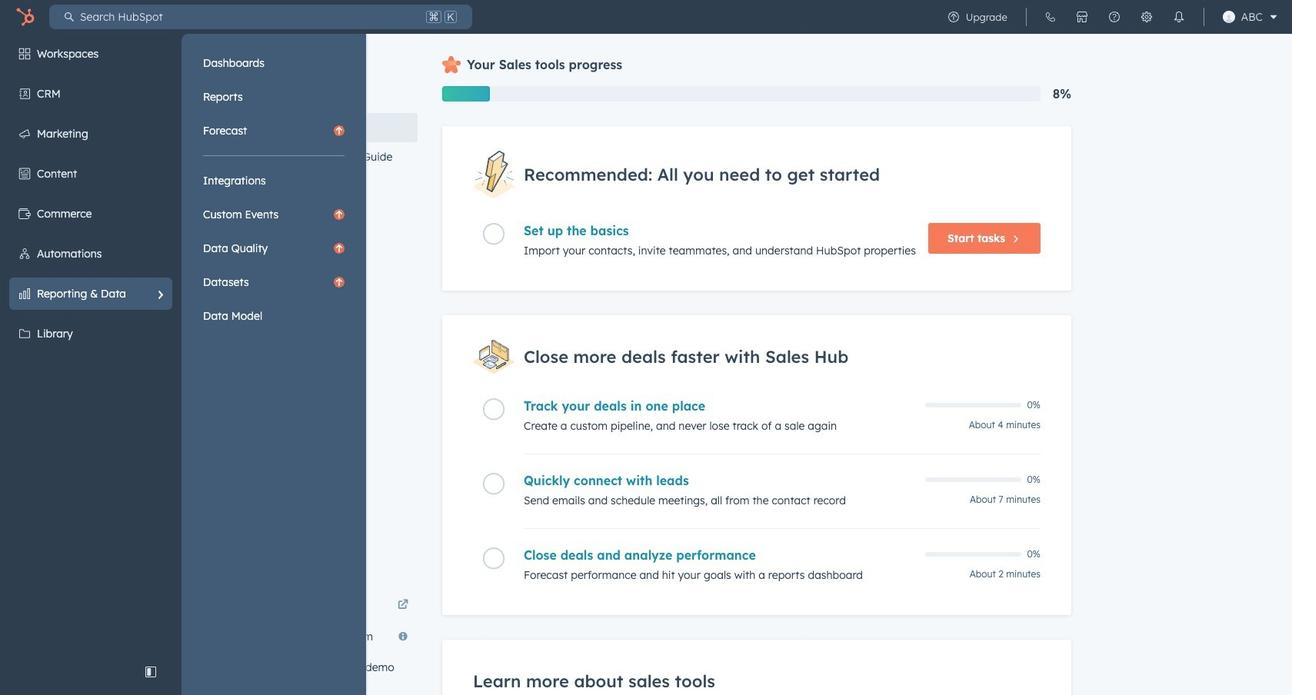 Task type: vqa. For each thing, say whether or not it's contained in the screenshot.
menu
yes



Task type: describe. For each thing, give the bounding box(es) containing it.
2 link opens in a new window image from the top
[[398, 600, 409, 612]]

generic name image
[[1223, 11, 1236, 23]]

user guides element
[[261, 34, 418, 230]]

Search HubSpot search field
[[74, 5, 423, 29]]

marketplaces image
[[1076, 11, 1089, 23]]



Task type: locate. For each thing, give the bounding box(es) containing it.
notifications image
[[1173, 11, 1186, 23]]

progress bar
[[442, 86, 490, 102]]

settings image
[[1141, 11, 1153, 23]]

menu
[[938, 0, 1284, 34], [0, 34, 366, 696], [195, 48, 352, 332]]

help image
[[1109, 11, 1121, 23]]

link opens in a new window image
[[398, 597, 409, 616], [398, 600, 409, 612]]

1 link opens in a new window image from the top
[[398, 597, 409, 616]]



